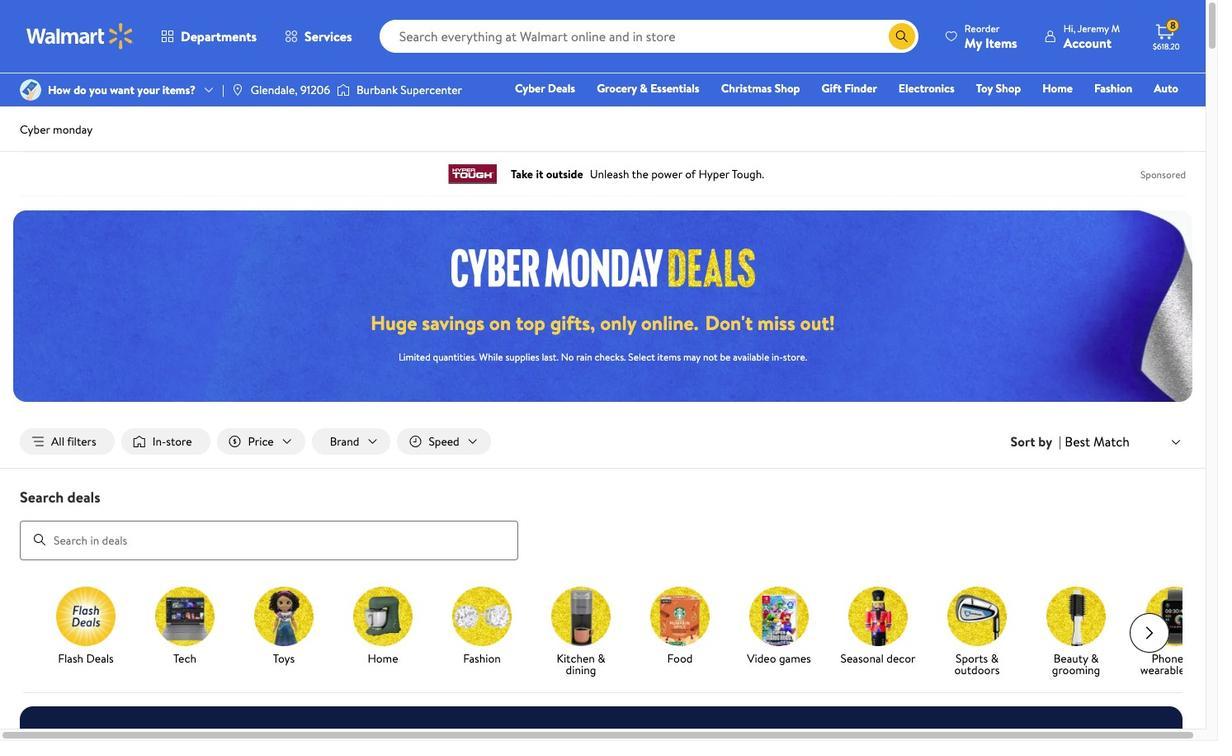 Task type: describe. For each thing, give the bounding box(es) containing it.
best match button
[[1062, 431, 1187, 453]]

1 horizontal spatial home
[[1043, 80, 1073, 97]]

burbank supercenter
[[357, 82, 462, 98]]

| inside the sort and filter section element
[[1060, 433, 1062, 451]]

your
[[137, 82, 160, 98]]

0 vertical spatial fashion link
[[1087, 79, 1141, 97]]

gifts,
[[551, 309, 596, 337]]

phones & wearable tech image
[[1146, 587, 1206, 646]]

cyber monday
[[20, 121, 93, 138]]

departments
[[181, 27, 257, 45]]

toy shop link
[[969, 79, 1029, 97]]

walmart black friday deals for days image
[[451, 248, 755, 289]]

 image for burbank supercenter
[[337, 82, 350, 98]]

kitchen
[[557, 650, 595, 667]]

dining
[[566, 662, 597, 678]]

savings
[[422, 309, 485, 337]]

toys link
[[241, 587, 327, 668]]

toys image
[[254, 587, 314, 646]]

monday
[[53, 121, 93, 138]]

available
[[733, 350, 770, 364]]

m
[[1112, 21, 1121, 35]]

in-
[[772, 350, 784, 364]]

91206
[[301, 82, 330, 98]]

search icon image
[[896, 30, 909, 43]]

Search in deals search field
[[20, 521, 519, 560]]

do
[[74, 82, 86, 98]]

grocery & essentials link
[[590, 79, 707, 97]]

in-store
[[153, 434, 192, 450]]

video games image
[[750, 587, 809, 646]]

store
[[166, 434, 192, 450]]

registry
[[989, 103, 1031, 120]]

on
[[490, 309, 511, 337]]

flash deals
[[58, 650, 114, 667]]

christmas
[[721, 80, 772, 97]]

grocery & essentials
[[597, 80, 700, 97]]

kitchen & dining link
[[538, 587, 624, 679]]

price button
[[217, 429, 305, 455]]

store.
[[784, 350, 808, 364]]

gift
[[822, 80, 842, 97]]

may
[[684, 350, 701, 364]]

how do you want your items?
[[48, 82, 196, 98]]

food image
[[651, 587, 710, 646]]

video games link
[[737, 587, 822, 668]]

& for essentials
[[640, 80, 648, 97]]

& for dining
[[598, 650, 606, 667]]

gift finder link
[[815, 79, 885, 97]]

deals for flash deals
[[86, 650, 114, 667]]

huge
[[371, 309, 417, 337]]

flash deals image
[[56, 587, 116, 646]]

tech link
[[142, 587, 228, 668]]

cyber for cyber deals
[[515, 80, 545, 97]]

be
[[720, 350, 731, 364]]

flash deals link
[[43, 587, 129, 668]]

1 vertical spatial home
[[368, 650, 398, 667]]

games
[[779, 650, 812, 667]]

 image for how do you want your items?
[[20, 79, 41, 101]]

grocery
[[597, 80, 637, 97]]

0 horizontal spatial fashion
[[463, 650, 501, 667]]

walmart image
[[26, 23, 134, 50]]

gift finder
[[822, 80, 878, 97]]

decor
[[887, 650, 916, 667]]

services button
[[271, 17, 366, 56]]

tech
[[1188, 662, 1211, 678]]

home image
[[353, 587, 413, 646]]

limited
[[399, 350, 431, 364]]

tech image
[[155, 587, 215, 646]]

8 $618.20
[[1154, 18, 1181, 52]]

beauty & grooming
[[1053, 650, 1101, 678]]

phones
[[1152, 650, 1189, 667]]

beauty & grooming image
[[1047, 587, 1107, 646]]

search image
[[33, 534, 46, 547]]

cyber for cyber monday
[[20, 121, 50, 138]]

want
[[110, 82, 135, 98]]

hi,
[[1064, 21, 1076, 35]]

registry link
[[982, 102, 1039, 121]]

rain
[[577, 350, 593, 364]]

deals
[[67, 487, 100, 508]]

items?
[[162, 82, 196, 98]]

brand button
[[312, 429, 391, 455]]

burbank
[[357, 82, 398, 98]]

video games
[[748, 650, 812, 667]]

8
[[1171, 18, 1177, 32]]

auto registry
[[989, 80, 1179, 120]]

brand
[[330, 434, 360, 450]]

glendale, 91206
[[251, 82, 330, 98]]

quantities.
[[433, 350, 477, 364]]

sponsored
[[1141, 167, 1187, 181]]

all
[[51, 434, 64, 450]]

christmas shop
[[721, 80, 801, 97]]

limited quantities. while supplies last. no rain checks. select items may not be available in-store.
[[399, 350, 808, 364]]

one debit
[[1053, 103, 1108, 120]]

& for outdoors
[[991, 650, 999, 667]]



Task type: locate. For each thing, give the bounding box(es) containing it.
walmart+
[[1130, 103, 1179, 120]]

fashion down fashion image
[[463, 650, 501, 667]]

essentials
[[651, 80, 700, 97]]

search deals
[[20, 487, 100, 508]]

tech
[[173, 650, 197, 667]]

home up one
[[1043, 80, 1073, 97]]

1 horizontal spatial  image
[[231, 83, 244, 97]]

food
[[668, 650, 693, 667]]

& right dining
[[598, 650, 606, 667]]

my
[[965, 33, 983, 52]]

fashion image
[[453, 587, 512, 646]]

while
[[479, 350, 503, 364]]

search
[[20, 487, 64, 508]]

0 vertical spatial home
[[1043, 80, 1073, 97]]

phones & wearable tech link
[[1133, 587, 1219, 679]]

 image right 91206
[[337, 82, 350, 98]]

cyber
[[515, 80, 545, 97], [20, 121, 50, 138]]

& right "sports"
[[991, 650, 999, 667]]

all filters
[[51, 434, 96, 450]]

departments button
[[147, 17, 271, 56]]

seasonal decor image
[[849, 587, 908, 646]]

& inside kitchen & dining
[[598, 650, 606, 667]]

0 horizontal spatial home
[[368, 650, 398, 667]]

deals inside flash deals link
[[86, 650, 114, 667]]

$618.20
[[1154, 40, 1181, 52]]

1 horizontal spatial cyber
[[515, 80, 545, 97]]

glendale,
[[251, 82, 298, 98]]

shop inside "link"
[[996, 80, 1022, 97]]

deals for cyber deals
[[548, 80, 576, 97]]

1 horizontal spatial fashion
[[1095, 80, 1133, 97]]

online.
[[641, 309, 699, 337]]

2 shop from the left
[[996, 80, 1022, 97]]

1 vertical spatial fashion
[[463, 650, 501, 667]]

 image
[[20, 79, 41, 101], [337, 82, 350, 98], [231, 83, 244, 97]]

no
[[561, 350, 574, 364]]

huge savings on top gifts, only online. don't miss out!
[[371, 309, 836, 337]]

wearable
[[1141, 662, 1186, 678]]

0 horizontal spatial |
[[222, 82, 224, 98]]

1 horizontal spatial deals
[[548, 80, 576, 97]]

filters
[[67, 434, 96, 450]]

& right phones
[[1192, 650, 1199, 667]]

deals right flash
[[86, 650, 114, 667]]

by
[[1039, 433, 1053, 451]]

& inside phones & wearable tech
[[1192, 650, 1199, 667]]

seasonal decor
[[841, 650, 916, 667]]

items
[[658, 350, 681, 364]]

auto link
[[1147, 79, 1187, 97]]

home link
[[1036, 79, 1081, 97], [340, 587, 426, 668]]

1 vertical spatial deals
[[86, 650, 114, 667]]

you
[[89, 82, 107, 98]]

one
[[1053, 103, 1077, 120]]

electronics link
[[892, 79, 963, 97]]

kitchen & dining
[[557, 650, 606, 678]]

supplies
[[506, 350, 540, 364]]

beauty
[[1054, 650, 1089, 667]]

jeremy
[[1078, 21, 1110, 35]]

1 vertical spatial cyber
[[20, 121, 50, 138]]

toy shop
[[977, 80, 1022, 97]]

price
[[248, 434, 274, 450]]

grooming
[[1053, 662, 1101, 678]]

1 horizontal spatial fashion link
[[1087, 79, 1141, 97]]

match
[[1094, 433, 1131, 451]]

cyber deals
[[515, 80, 576, 97]]

food link
[[638, 587, 723, 668]]

0 horizontal spatial shop
[[775, 80, 801, 97]]

next slide for chipmodulewithimages list image
[[1131, 613, 1170, 653]]

0 vertical spatial |
[[222, 82, 224, 98]]

0 horizontal spatial  image
[[20, 79, 41, 101]]

checks.
[[595, 350, 626, 364]]

in-
[[153, 434, 166, 450]]

walmart+ link
[[1123, 102, 1187, 121]]

speed button
[[398, 429, 491, 455]]

kitchen & dining image
[[552, 587, 611, 646]]

sports & outdoors link
[[935, 587, 1021, 679]]

top
[[516, 309, 546, 337]]

shop for toy shop
[[996, 80, 1022, 97]]

0 vertical spatial fashion
[[1095, 80, 1133, 97]]

1 vertical spatial fashion link
[[439, 587, 525, 668]]

best match
[[1066, 433, 1131, 451]]

1 horizontal spatial home link
[[1036, 79, 1081, 97]]

0 horizontal spatial home link
[[340, 587, 426, 668]]

& for wearable
[[1192, 650, 1199, 667]]

0 vertical spatial deals
[[548, 80, 576, 97]]

home down home image
[[368, 650, 398, 667]]

toy
[[977, 80, 993, 97]]

&
[[640, 80, 648, 97], [598, 650, 606, 667], [991, 650, 999, 667], [1092, 650, 1099, 667], [1192, 650, 1199, 667]]

& for grooming
[[1092, 650, 1099, 667]]

2 horizontal spatial  image
[[337, 82, 350, 98]]

sort by |
[[1011, 433, 1062, 451]]

0 horizontal spatial fashion link
[[439, 587, 525, 668]]

seasonal decor link
[[836, 587, 922, 668]]

|
[[222, 82, 224, 98], [1060, 433, 1062, 451]]

out!
[[801, 309, 836, 337]]

in-store button
[[121, 429, 210, 455]]

shop up registry
[[996, 80, 1022, 97]]

auto
[[1155, 80, 1179, 97]]

1 horizontal spatial shop
[[996, 80, 1022, 97]]

& inside 'sports & outdoors'
[[991, 650, 999, 667]]

sort and filter section element
[[0, 415, 1206, 468]]

not
[[704, 350, 718, 364]]

| right the by
[[1060, 433, 1062, 451]]

0 vertical spatial cyber
[[515, 80, 545, 97]]

sports & outdoors image
[[948, 587, 1007, 646]]

1 vertical spatial home link
[[340, 587, 426, 668]]

Search deals search field
[[0, 487, 1206, 560]]

1 vertical spatial |
[[1060, 433, 1062, 451]]

1 horizontal spatial |
[[1060, 433, 1062, 451]]

only
[[601, 309, 637, 337]]

Search search field
[[380, 20, 919, 53]]

0 horizontal spatial cyber
[[20, 121, 50, 138]]

speed
[[429, 434, 460, 450]]

electronics
[[899, 80, 955, 97]]

supercenter
[[401, 82, 462, 98]]

don't
[[706, 309, 753, 337]]

 image left how
[[20, 79, 41, 101]]

seasonal
[[841, 650, 884, 667]]

& right the grocery
[[640, 80, 648, 97]]

shop
[[775, 80, 801, 97], [996, 80, 1022, 97]]

deals left the grocery
[[548, 80, 576, 97]]

& right beauty
[[1092, 650, 1099, 667]]

shop right christmas
[[775, 80, 801, 97]]

reorder my items
[[965, 21, 1018, 52]]

0 horizontal spatial deals
[[86, 650, 114, 667]]

sports
[[956, 650, 989, 667]]

shop for christmas shop
[[775, 80, 801, 97]]

0 vertical spatial home link
[[1036, 79, 1081, 97]]

outdoors
[[955, 662, 1000, 678]]

& inside 'beauty & grooming'
[[1092, 650, 1099, 667]]

beauty & grooming link
[[1034, 587, 1120, 679]]

account
[[1064, 33, 1112, 52]]

 image for glendale, 91206
[[231, 83, 244, 97]]

how
[[48, 82, 71, 98]]

| right items?
[[222, 82, 224, 98]]

Walmart Site-Wide search field
[[380, 20, 919, 53]]

video
[[748, 650, 777, 667]]

fashion up debit
[[1095, 80, 1133, 97]]

deals inside cyber deals link
[[548, 80, 576, 97]]

1 shop from the left
[[775, 80, 801, 97]]

toys
[[273, 650, 295, 667]]

 image left glendale,
[[231, 83, 244, 97]]



Task type: vqa. For each thing, say whether or not it's contained in the screenshot.
Family Health
no



